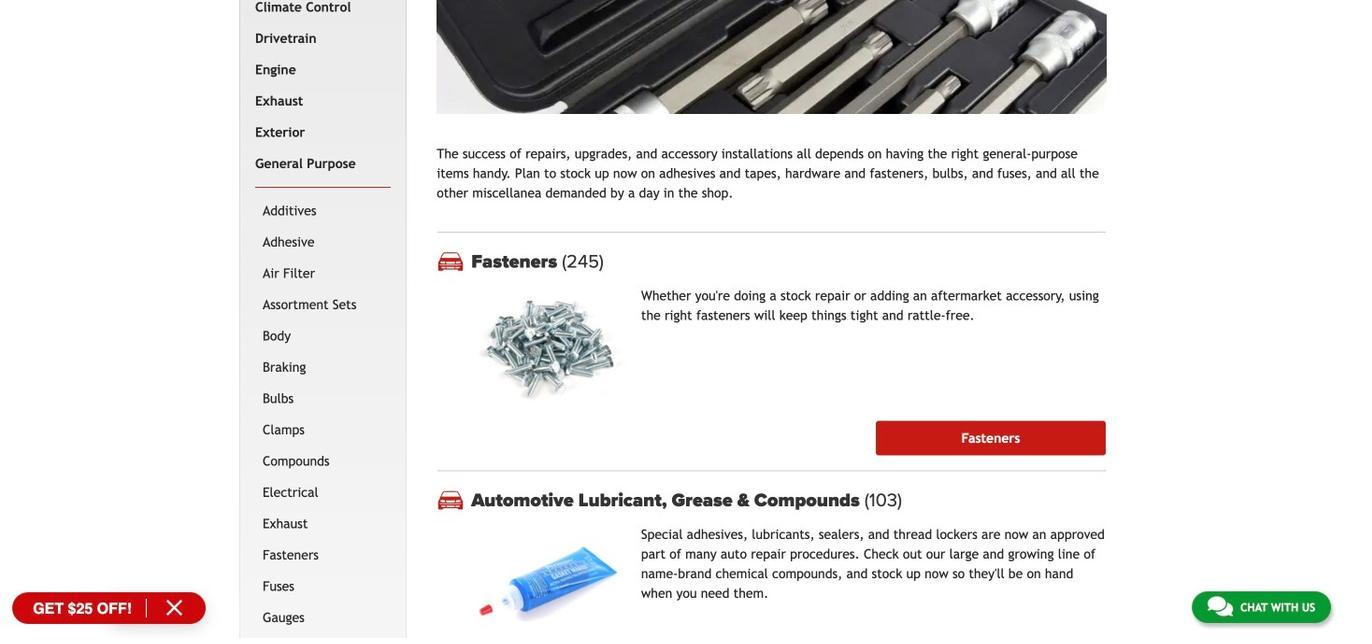 Task type: vqa. For each thing, say whether or not it's contained in the screenshot.
VW Parts link
no



Task type: describe. For each thing, give the bounding box(es) containing it.
automotive lubricant, grease & compounds thumbnail image image
[[471, 529, 626, 639]]

general purpose subcategories element
[[255, 187, 391, 639]]

general purpose parts & accessories banner image image
[[437, 0, 1107, 114]]



Task type: locate. For each thing, give the bounding box(es) containing it.
comments image
[[1208, 596, 1233, 618]]

fasteners thumbnail image image
[[471, 290, 626, 406]]



